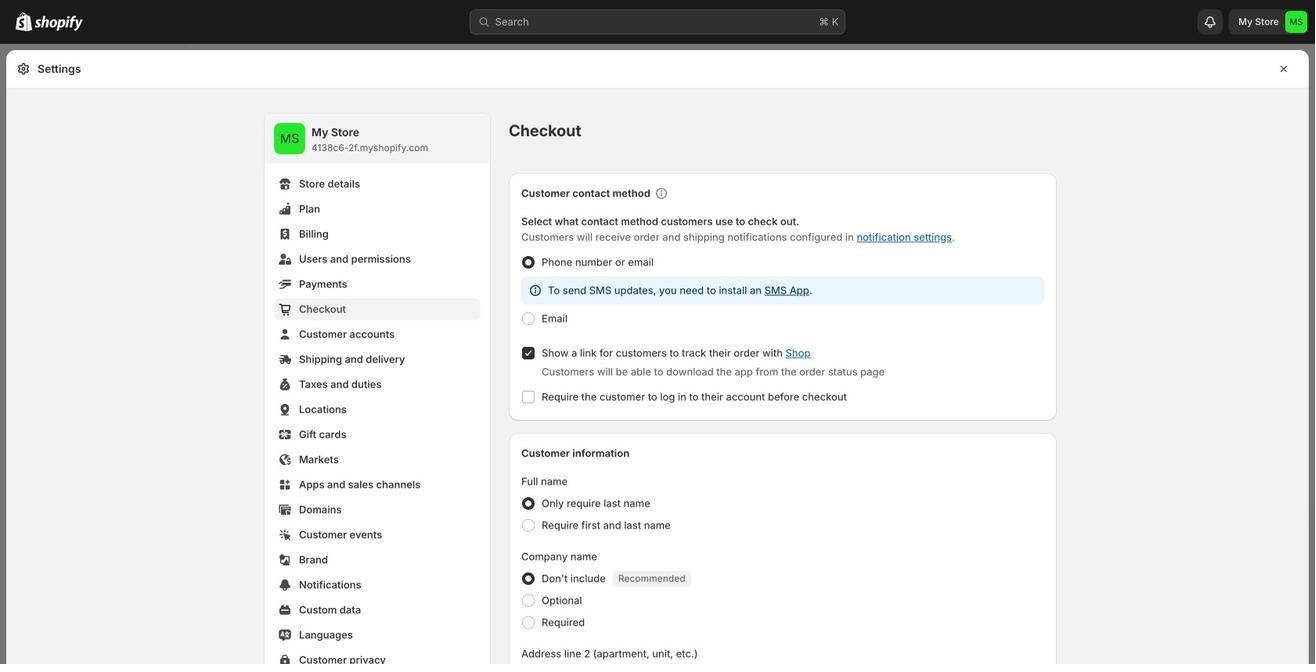 Task type: vqa. For each thing, say whether or not it's contained in the screenshot.
Search collections text field
no



Task type: locate. For each thing, give the bounding box(es) containing it.
status inside the settings dialog
[[522, 276, 1045, 305]]

status
[[522, 276, 1045, 305]]

my store image
[[274, 123, 305, 154]]

shopify image
[[16, 12, 32, 31], [34, 15, 83, 31]]

settings dialog
[[6, 50, 1309, 664]]



Task type: describe. For each thing, give the bounding box(es) containing it.
0 horizontal spatial shopify image
[[16, 12, 32, 31]]

1 horizontal spatial shopify image
[[34, 15, 83, 31]]

my store image
[[1286, 11, 1308, 33]]

shop settings menu element
[[265, 114, 490, 664]]



